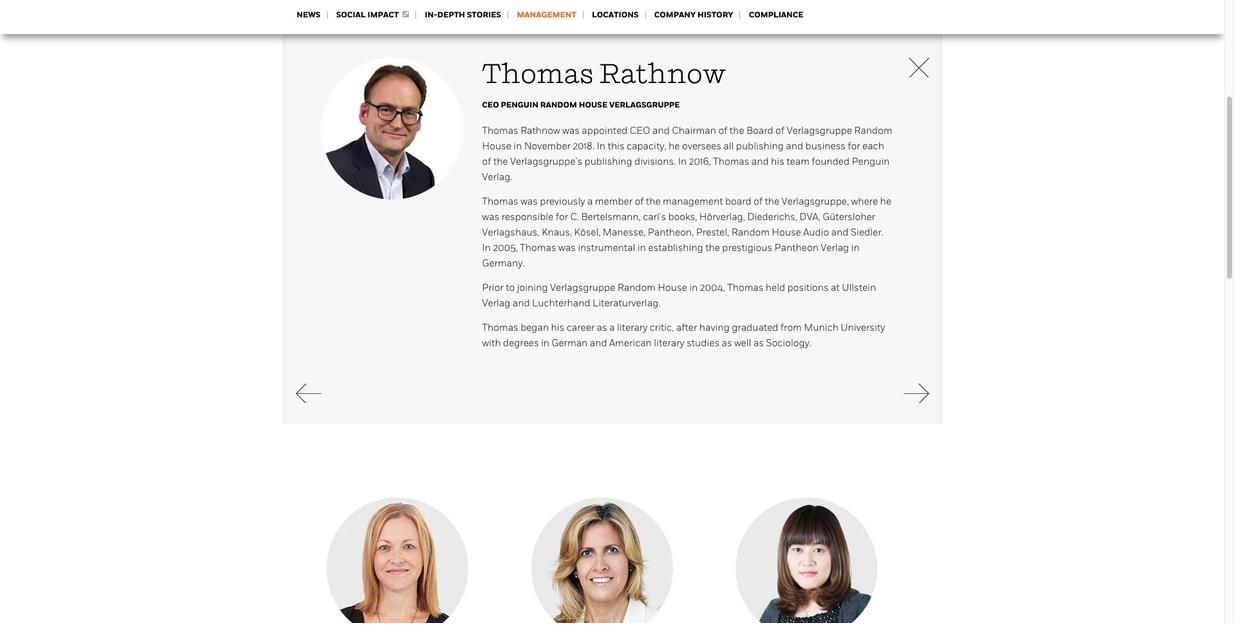 Task type: describe. For each thing, give the bounding box(es) containing it.
november
[[524, 140, 571, 152]]

social impact link
[[336, 10, 409, 20]]

the up 'all'
[[730, 125, 745, 137]]

and up "capacity,"
[[653, 125, 670, 137]]

literaturverlag.
[[593, 298, 661, 309]]

began
[[521, 322, 549, 334]]

luchterhand
[[532, 298, 591, 309]]

rathnow for thomas rathnow
[[599, 58, 726, 90]]

munich
[[804, 322, 839, 334]]

appointed
[[582, 125, 628, 137]]

social impact
[[336, 10, 399, 20]]

the up the 'carl's'
[[646, 196, 661, 207]]

in-depth stories
[[425, 10, 501, 20]]

verlagsgruppe inside thomas rathnow was appointed ceo and chairman of the board of verlagsgruppe random house in november 2018. in this capacity, he oversees all publishing and business for each of the verlagsgruppe's publishing divisions. in 2016, thomas and his team founded penguin verlag.
[[787, 125, 852, 137]]

instrumental
[[578, 242, 636, 254]]

member
[[595, 196, 633, 207]]

previously
[[540, 196, 585, 207]]

1 horizontal spatial as
[[722, 338, 732, 349]]

news link
[[297, 10, 321, 20]]

all
[[724, 140, 734, 152]]

verlagsgruppe,
[[782, 196, 849, 207]]

he inside thomas rathnow was appointed ceo and chairman of the board of verlagsgruppe random house in november 2018. in this capacity, he oversees all publishing and business for each of the verlagsgruppe's publishing divisions. in 2016, thomas and his team founded penguin verlag.
[[669, 140, 680, 152]]

team
[[787, 156, 810, 168]]

in inside 'thomas was previously a member of the management board of the verlagsgruppe, where he was responsible for c. bertelsmann, carl's books, hörverlag, diederichs, dva, gütersloher verlagshaus, knaus, kösel, manesse, pantheon, prestel, random house audio and siedler. in 2005, thomas was instrumental in establishing the prestigious pantheon verlag in germany.'
[[482, 242, 491, 254]]

in inside thomas rathnow was appointed ceo and chairman of the board of verlagsgruppe random house in november 2018. in this capacity, he oversees all publishing and business for each of the verlagsgruppe's publishing divisions. in 2016, thomas and his team founded penguin verlag.
[[514, 140, 522, 152]]

and down board
[[752, 156, 769, 168]]

thomas began his career as a literary critic, after having graduated from munich university with degrees in german and american literary studies as well as sociology.
[[482, 322, 886, 349]]

random inside 'thomas was previously a member of the management board of the verlagsgruppe, where he was responsible for c. bertelsmann, carl's books, hörverlag, diederichs, dva, gütersloher verlagshaus, knaus, kösel, manesse, pantheon, prestel, random house audio and siedler. in 2005, thomas was instrumental in establishing the prestigious pantheon verlag in germany.'
[[732, 227, 770, 238]]

and inside 'thomas was previously a member of the management board of the verlagsgruppe, where he was responsible for c. bertelsmann, carl's books, hörverlag, diederichs, dva, gütersloher verlagshaus, knaus, kösel, manesse, pantheon, prestel, random house audio and siedler. in 2005, thomas was instrumental in establishing the prestigious pantheon verlag in germany.'
[[832, 227, 849, 238]]

with
[[482, 338, 501, 349]]

manesse,
[[603, 227, 646, 238]]

the up diederichs,
[[765, 196, 780, 207]]

1 vertical spatial publishing
[[585, 156, 632, 168]]

germany.
[[482, 258, 525, 269]]

house inside 'thomas was previously a member of the management board of the verlagsgruppe, where he was responsible for c. bertelsmann, carl's books, hörverlag, diederichs, dva, gütersloher verlagshaus, knaus, kösel, manesse, pantheon, prestel, random house audio and siedler. in 2005, thomas was instrumental in establishing the prestigious pantheon verlag in germany.'
[[772, 227, 801, 238]]

dva,
[[800, 211, 821, 223]]

pantheon,
[[648, 227, 694, 238]]

2004,
[[700, 282, 725, 294]]

verlagshaus,
[[482, 227, 540, 238]]

this
[[608, 140, 625, 152]]

his inside thomas rathnow was appointed ceo and chairman of the board of verlagsgruppe random house in november 2018. in this capacity, he oversees all publishing and business for each of the verlagsgruppe's publishing divisions. in 2016, thomas and his team founded penguin verlag.
[[771, 156, 785, 168]]

diederichs,
[[748, 211, 798, 223]]

verlagsgruppe inside the prior to joining verlagsgruppe random house in 2004, thomas held positions at ullstein verlag and luchterhand literaturverlag.
[[550, 282, 616, 294]]

where
[[851, 196, 878, 207]]

impact
[[368, 10, 399, 20]]

held
[[766, 282, 786, 294]]

degrees
[[503, 338, 539, 349]]

and inside the prior to joining verlagsgruppe random house in 2004, thomas held positions at ullstein verlag and luchterhand literaturverlag.
[[513, 298, 530, 309]]

verlag inside 'thomas was previously a member of the management board of the verlagsgruppe, where he was responsible for c. bertelsmann, carl's books, hörverlag, diederichs, dva, gütersloher verlagshaus, knaus, kösel, manesse, pantheon, prestel, random house audio and siedler. in 2005, thomas was instrumental in establishing the prestigious pantheon verlag in germany.'
[[821, 242, 849, 254]]

hörverlag,
[[700, 211, 745, 223]]

graduated
[[732, 322, 779, 334]]

thomas rathnow was appointed ceo and chairman of the board of verlagsgruppe random house in november 2018. in this capacity, he oversees all publishing and business for each of the verlagsgruppe's publishing divisions. in 2016, thomas and his team founded penguin verlag.
[[482, 125, 893, 183]]

from
[[781, 322, 802, 334]]

2005,
[[493, 242, 518, 254]]

american
[[610, 338, 652, 349]]

0 horizontal spatial as
[[597, 322, 607, 334]]

was down knaus,
[[559, 242, 576, 254]]

carl's
[[643, 211, 666, 223]]

in-
[[425, 10, 438, 20]]

siedler.
[[851, 227, 884, 238]]

depth
[[438, 10, 465, 20]]

and up team
[[786, 140, 804, 152]]

business
[[806, 140, 846, 152]]

company history link
[[655, 10, 733, 20]]

board
[[747, 125, 774, 137]]

thomas down knaus,
[[520, 242, 556, 254]]

joining
[[517, 282, 548, 294]]

c.
[[570, 211, 579, 223]]

management link
[[517, 10, 577, 20]]

verlag.
[[482, 171, 513, 183]]

prestel,
[[696, 227, 730, 238]]

penguin random house
[[545, 1, 655, 12]]

1 horizontal spatial in
[[597, 140, 606, 152]]

a inside 'thomas was previously a member of the management board of the verlagsgruppe, where he was responsible for c. bertelsmann, carl's books, hörverlag, diederichs, dva, gütersloher verlagshaus, knaus, kösel, manesse, pantheon, prestel, random house audio and siedler. in 2005, thomas was instrumental in establishing the prestigious pantheon verlag in germany.'
[[588, 196, 593, 207]]

in down siedler.
[[852, 242, 860, 254]]

gütersloher
[[823, 211, 876, 223]]

chairman
[[672, 125, 716, 137]]

thomas rathnow
[[482, 58, 726, 90]]

management
[[663, 196, 723, 207]]

0 vertical spatial verlagsgruppe
[[609, 100, 680, 110]]

prior
[[482, 282, 504, 294]]

having
[[700, 322, 730, 334]]

random right management link
[[585, 1, 623, 12]]

locations
[[592, 10, 639, 20]]

well
[[734, 338, 752, 349]]

ceo penguin random house verlagsgruppe
[[482, 100, 680, 110]]

0 horizontal spatial penguin
[[501, 100, 539, 110]]

compliance
[[749, 10, 804, 20]]

for inside 'thomas was previously a member of the management board of the verlagsgruppe, where he was responsible for c. bertelsmann, carl's books, hörverlag, diederichs, dva, gütersloher verlagshaus, knaus, kösel, manesse, pantheon, prestel, random house audio and siedler. in 2005, thomas was instrumental in establishing the prestigious pantheon verlag in germany.'
[[556, 211, 568, 223]]

history
[[698, 10, 733, 20]]

his inside thomas began his career as a literary critic, after having graduated from munich university with degrees in german and american literary studies as well as sociology.
[[551, 322, 565, 334]]



Task type: vqa. For each thing, say whether or not it's contained in the screenshot.
the Map
no



Task type: locate. For each thing, give the bounding box(es) containing it.
thomas inside thomas began his career as a literary critic, after having graduated from munich university with degrees in german and american literary studies as well as sociology.
[[482, 322, 518, 334]]

he inside 'thomas was previously a member of the management board of the verlagsgruppe, where he was responsible for c. bertelsmann, carl's books, hörverlag, diederichs, dva, gütersloher verlagshaus, knaus, kösel, manesse, pantheon, prestel, random house audio and siedler. in 2005, thomas was instrumental in establishing the prestigious pantheon verlag in germany.'
[[880, 196, 892, 207]]

as right career
[[597, 322, 607, 334]]

career
[[567, 322, 595, 334]]

his up german
[[551, 322, 565, 334]]

books,
[[668, 211, 697, 223]]

thomas inside the prior to joining verlagsgruppe random house in 2004, thomas held positions at ullstein verlag and luchterhand literaturverlag.
[[728, 282, 764, 294]]

publishing down this at the top
[[585, 156, 632, 168]]

0 horizontal spatial for
[[556, 211, 568, 223]]

in inside the prior to joining verlagsgruppe random house in 2004, thomas held positions at ullstein verlag and luchterhand literaturverlag.
[[690, 282, 698, 294]]

and down career
[[590, 338, 607, 349]]

his
[[771, 156, 785, 168], [551, 322, 565, 334]]

random
[[585, 1, 623, 12], [540, 100, 577, 110], [855, 125, 893, 137], [732, 227, 770, 238], [618, 282, 656, 294]]

a left "member"
[[588, 196, 593, 207]]

company
[[655, 10, 696, 20]]

the down prestel,
[[706, 242, 720, 254]]

his left team
[[771, 156, 785, 168]]

rathnow for thomas rathnow was appointed ceo and chairman of the board of verlagsgruppe random house in november 2018. in this capacity, he oversees all publishing and business for each of the verlagsgruppe's publishing divisions. in 2016, thomas and his team founded penguin verlag.
[[521, 125, 560, 137]]

in down began
[[541, 338, 550, 349]]

0 vertical spatial in
[[597, 140, 606, 152]]

in down manesse,
[[638, 242, 646, 254]]

publishing
[[736, 140, 784, 152], [585, 156, 632, 168]]

random inside thomas rathnow was appointed ceo and chairman of the board of verlagsgruppe random house in november 2018. in this capacity, he oversees all publishing and business for each of the verlagsgruppe's publishing divisions. in 2016, thomas and his team founded penguin verlag.
[[855, 125, 893, 137]]

0 horizontal spatial ceo
[[482, 100, 499, 110]]

board
[[725, 196, 752, 207]]

1 horizontal spatial publishing
[[736, 140, 784, 152]]

verlag down audio
[[821, 242, 849, 254]]

1 horizontal spatial his
[[771, 156, 785, 168]]

critic,
[[650, 322, 674, 334]]

penguin down each
[[852, 156, 890, 168]]

divisions.
[[635, 156, 676, 168]]

0 vertical spatial his
[[771, 156, 785, 168]]

studies
[[687, 338, 720, 349]]

literary down critic, on the bottom right of the page
[[654, 338, 685, 349]]

random inside the prior to joining verlagsgruppe random house in 2004, thomas held positions at ullstein verlag and luchterhand literaturverlag.
[[618, 282, 656, 294]]

for inside thomas rathnow was appointed ceo and chairman of the board of verlagsgruppe random house in november 2018. in this capacity, he oversees all publishing and business for each of the verlagsgruppe's publishing divisions. in 2016, thomas and his team founded penguin verlag.
[[848, 140, 861, 152]]

prior to joining verlagsgruppe random house in 2004, thomas held positions at ullstein verlag and luchterhand literaturverlag.
[[482, 282, 876, 309]]

thomas left held
[[728, 282, 764, 294]]

2016,
[[689, 156, 711, 168]]

house inside the prior to joining verlagsgruppe random house in 2004, thomas held positions at ullstein verlag and luchterhand literaturverlag.
[[658, 282, 687, 294]]

was up 2018.
[[563, 125, 580, 137]]

literary
[[617, 322, 648, 334], [654, 338, 685, 349]]

thomas down 'verlag.'
[[482, 196, 518, 207]]

0 horizontal spatial he
[[669, 140, 680, 152]]

thomas was previously a member of the management board of the verlagsgruppe, where he was responsible for c. bertelsmann, carl's books, hörverlag, diederichs, dva, gütersloher verlagshaus, knaus, kösel, manesse, pantheon, prestel, random house audio and siedler. in 2005, thomas was instrumental in establishing the prestigious pantheon verlag in germany.
[[482, 196, 892, 269]]

thomas up 'verlag.'
[[482, 125, 518, 137]]

as down the graduated
[[754, 338, 764, 349]]

social
[[336, 10, 366, 20]]

random up literaturverlag. at the top of the page
[[618, 282, 656, 294]]

1 vertical spatial literary
[[654, 338, 685, 349]]

kösel,
[[574, 227, 601, 238]]

sociology.
[[766, 338, 812, 349]]

rathnow
[[599, 58, 726, 90], [521, 125, 560, 137]]

was up responsible
[[521, 196, 538, 207]]

for left "c." at the left top of page
[[556, 211, 568, 223]]

the
[[730, 125, 745, 137], [493, 156, 508, 168], [646, 196, 661, 207], [765, 196, 780, 207], [706, 242, 720, 254]]

1 horizontal spatial rathnow
[[599, 58, 726, 90]]

he right where
[[880, 196, 892, 207]]

in left 2016,
[[678, 156, 687, 168]]

oversees
[[682, 140, 722, 152]]

2 vertical spatial penguin
[[852, 156, 890, 168]]

for left each
[[848, 140, 861, 152]]

and
[[653, 125, 670, 137], [786, 140, 804, 152], [752, 156, 769, 168], [832, 227, 849, 238], [513, 298, 530, 309], [590, 338, 607, 349]]

2 vertical spatial verlagsgruppe
[[550, 282, 616, 294]]

responsible
[[502, 211, 554, 223]]

1 vertical spatial penguin
[[501, 100, 539, 110]]

0 vertical spatial rathnow
[[599, 58, 726, 90]]

verlag down prior in the left of the page
[[482, 298, 511, 309]]

0 horizontal spatial a
[[588, 196, 593, 207]]

positions
[[788, 282, 829, 294]]

a
[[588, 196, 593, 207], [610, 322, 615, 334]]

random up each
[[855, 125, 893, 137]]

1 vertical spatial verlagsgruppe
[[787, 125, 852, 137]]

thomas down 'all'
[[713, 156, 750, 168]]

management
[[517, 10, 577, 20]]

0 vertical spatial a
[[588, 196, 593, 207]]

and down to
[[513, 298, 530, 309]]

1 vertical spatial rathnow
[[521, 125, 560, 137]]

and down gütersloher
[[832, 227, 849, 238]]

1 vertical spatial he
[[880, 196, 892, 207]]

0 horizontal spatial publishing
[[585, 156, 632, 168]]

company history
[[655, 10, 733, 20]]

founded
[[812, 156, 850, 168]]

establishing
[[648, 242, 703, 254]]

1 vertical spatial in
[[678, 156, 687, 168]]

1 horizontal spatial he
[[880, 196, 892, 207]]

2 horizontal spatial in
[[678, 156, 687, 168]]

1 horizontal spatial ceo
[[630, 125, 651, 137]]

random up prestigious
[[732, 227, 770, 238]]

in
[[514, 140, 522, 152], [638, 242, 646, 254], [852, 242, 860, 254], [690, 282, 698, 294], [541, 338, 550, 349]]

rathnow inside thomas rathnow was appointed ceo and chairman of the board of verlagsgruppe random house in november 2018. in this capacity, he oversees all publishing and business for each of the verlagsgruppe's publishing divisions. in 2016, thomas and his team founded penguin verlag.
[[521, 125, 560, 137]]

penguin left the locations
[[545, 1, 583, 12]]

1 horizontal spatial verlag
[[821, 242, 849, 254]]

1 vertical spatial for
[[556, 211, 568, 223]]

and inside thomas began his career as a literary critic, after having graduated from munich university with degrees in german and american literary studies as well as sociology.
[[590, 338, 607, 349]]

he
[[669, 140, 680, 152], [880, 196, 892, 207]]

pantheon
[[775, 242, 819, 254]]

in left 2005,
[[482, 242, 491, 254]]

2 horizontal spatial penguin
[[852, 156, 890, 168]]

knaus,
[[542, 227, 572, 238]]

of
[[719, 125, 728, 137], [776, 125, 785, 137], [482, 156, 491, 168], [635, 196, 644, 207], [754, 196, 763, 207]]

in inside thomas began his career as a literary critic, after having graduated from munich university with degrees in german and american literary studies as well as sociology.
[[541, 338, 550, 349]]

as
[[597, 322, 607, 334], [722, 338, 732, 349], [754, 338, 764, 349]]

compliance link
[[749, 10, 804, 20]]

verlagsgruppe's
[[510, 156, 583, 168]]

news
[[297, 10, 321, 20]]

audio
[[804, 227, 829, 238]]

1 horizontal spatial a
[[610, 322, 615, 334]]

for
[[848, 140, 861, 152], [556, 211, 568, 223]]

0 horizontal spatial verlag
[[482, 298, 511, 309]]

0 horizontal spatial his
[[551, 322, 565, 334]]

penguin up november
[[501, 100, 539, 110]]

thomas
[[482, 58, 594, 90], [482, 125, 518, 137], [713, 156, 750, 168], [482, 196, 518, 207], [520, 242, 556, 254], [728, 282, 764, 294], [482, 322, 518, 334]]

verlag inside the prior to joining verlagsgruppe random house in 2004, thomas held positions at ullstein verlag and luchterhand literaturverlag.
[[482, 298, 511, 309]]

1 vertical spatial verlag
[[482, 298, 511, 309]]

1 vertical spatial ceo
[[630, 125, 651, 137]]

2 horizontal spatial as
[[754, 338, 764, 349]]

0 horizontal spatial rathnow
[[521, 125, 560, 137]]

thomas up the with
[[482, 322, 518, 334]]

verlagsgruppe up 'luchterhand' at top left
[[550, 282, 616, 294]]

at
[[831, 282, 840, 294]]

in left november
[[514, 140, 522, 152]]

german
[[552, 338, 588, 349]]

2 vertical spatial in
[[482, 242, 491, 254]]

0 vertical spatial he
[[669, 140, 680, 152]]

penguin inside thomas rathnow was appointed ceo and chairman of the board of verlagsgruppe random house in november 2018. in this capacity, he oversees all publishing and business for each of the verlagsgruppe's publishing divisions. in 2016, thomas and his team founded penguin verlag.
[[852, 156, 890, 168]]

capacity,
[[627, 140, 667, 152]]

in left this at the top
[[597, 140, 606, 152]]

in-depth stories link
[[425, 10, 501, 20]]

a up "american"
[[610, 322, 615, 334]]

university
[[841, 322, 886, 334]]

publishing down board
[[736, 140, 784, 152]]

0 horizontal spatial literary
[[617, 322, 648, 334]]

1 horizontal spatial for
[[848, 140, 861, 152]]

stories
[[467, 10, 501, 20]]

1 vertical spatial his
[[551, 322, 565, 334]]

locations link
[[592, 10, 639, 20]]

thomas up ceo penguin random house verlagsgruppe
[[482, 58, 594, 90]]

0 vertical spatial literary
[[617, 322, 648, 334]]

the up 'verlag.'
[[493, 156, 508, 168]]

0 vertical spatial ceo
[[482, 100, 499, 110]]

to
[[506, 282, 515, 294]]

a inside thomas began his career as a literary critic, after having graduated from munich university with degrees in german and american literary studies as well as sociology.
[[610, 322, 615, 334]]

rathnow up november
[[521, 125, 560, 137]]

verlagsgruppe up "capacity,"
[[609, 100, 680, 110]]

ullstein
[[842, 282, 876, 294]]

after
[[676, 322, 697, 334]]

1 horizontal spatial literary
[[654, 338, 685, 349]]

ceo inside thomas rathnow was appointed ceo and chairman of the board of verlagsgruppe random house in november 2018. in this capacity, he oversees all publishing and business for each of the verlagsgruppe's publishing divisions. in 2016, thomas and his team founded penguin verlag.
[[630, 125, 651, 137]]

1 horizontal spatial penguin
[[545, 1, 583, 12]]

0 vertical spatial publishing
[[736, 140, 784, 152]]

prestigious
[[722, 242, 773, 254]]

random up november
[[540, 100, 577, 110]]

0 vertical spatial penguin
[[545, 1, 583, 12]]

0 vertical spatial for
[[848, 140, 861, 152]]

verlagsgruppe
[[609, 100, 680, 110], [787, 125, 852, 137], [550, 282, 616, 294]]

in left 2004,
[[690, 282, 698, 294]]

literary up "american"
[[617, 322, 648, 334]]

each
[[863, 140, 885, 152]]

he up divisions.
[[669, 140, 680, 152]]

0 horizontal spatial in
[[482, 242, 491, 254]]

0 vertical spatial verlag
[[821, 242, 849, 254]]

2018.
[[573, 140, 595, 152]]

was inside thomas rathnow was appointed ceo and chairman of the board of verlagsgruppe random house in november 2018. in this capacity, he oversees all publishing and business for each of the verlagsgruppe's publishing divisions. in 2016, thomas and his team founded penguin verlag.
[[563, 125, 580, 137]]

verlagsgruppe up business on the top right of page
[[787, 125, 852, 137]]

rathnow down company
[[599, 58, 726, 90]]

in
[[597, 140, 606, 152], [678, 156, 687, 168], [482, 242, 491, 254]]

was up the verlagshaus,
[[482, 211, 499, 223]]

as left "well"
[[722, 338, 732, 349]]

house inside thomas rathnow was appointed ceo and chairman of the board of verlagsgruppe random house in november 2018. in this capacity, he oversees all publishing and business for each of the verlagsgruppe's publishing divisions. in 2016, thomas and his team founded penguin verlag.
[[482, 140, 512, 152]]

house
[[625, 1, 655, 12], [579, 100, 608, 110], [482, 140, 512, 152], [772, 227, 801, 238], [658, 282, 687, 294]]

ceo
[[482, 100, 499, 110], [630, 125, 651, 137]]

bertelsmann,
[[582, 211, 641, 223]]

1 vertical spatial a
[[610, 322, 615, 334]]



